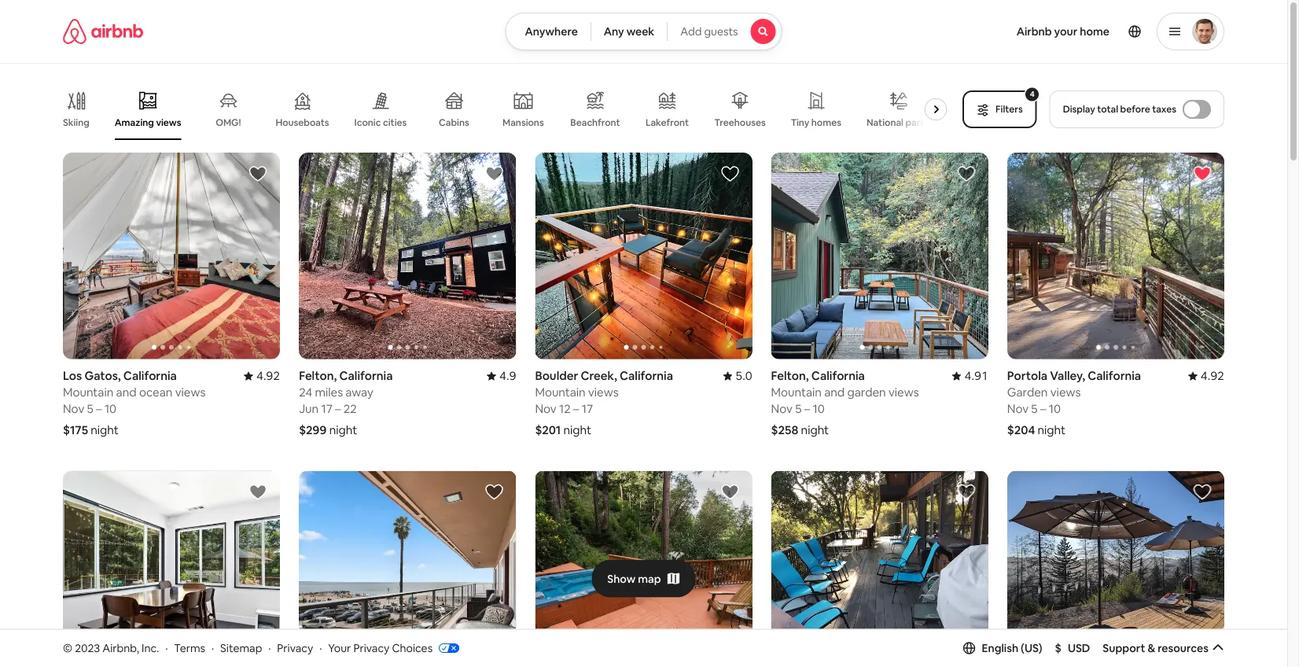 Task type: vqa. For each thing, say whether or not it's contained in the screenshot.


Task type: locate. For each thing, give the bounding box(es) containing it.
night right the "$204"
[[1038, 422, 1066, 438]]

felton, for 24
[[299, 368, 337, 384]]

1 10 from the left
[[105, 401, 117, 417]]

2 4.92 out of 5 average rating image from the left
[[1189, 368, 1225, 384]]

1 horizontal spatial 17
[[582, 401, 593, 417]]

mountain inside los gatos, california mountain and ocean views nov 5 – 10 $175 night
[[63, 385, 114, 400]]

homes
[[812, 116, 842, 129]]

views inside portola valley, california garden views nov 5 – 10 $204 night
[[1051, 385, 1082, 400]]

california inside los gatos, california mountain and ocean views nov 5 – 10 $175 night
[[123, 368, 177, 384]]

3 · from the left
[[269, 641, 271, 655]]

2 mountain from the left
[[535, 385, 586, 400]]

5 california from the left
[[1088, 368, 1142, 384]]

2 – from the left
[[574, 401, 579, 417]]

add to wishlist: los gatos, california image
[[249, 164, 268, 183]]

nov up $258
[[772, 401, 793, 417]]

filters
[[996, 103, 1023, 115]]

support & resources
[[1103, 641, 1209, 655]]

nov inside felton, california mountain and garden views nov 5 – 10 $258 night
[[772, 401, 793, 417]]

1 horizontal spatial and
[[825, 385, 845, 400]]

3 – from the left
[[335, 401, 341, 417]]

night
[[91, 422, 119, 438], [564, 422, 592, 438], [329, 422, 357, 438], [801, 422, 830, 438], [1038, 422, 1066, 438]]

night down 22
[[329, 422, 357, 438]]

3 california from the left
[[340, 368, 393, 384]]

– for felton, california
[[335, 401, 341, 417]]

add to wishlist: los gatos, california image
[[721, 483, 740, 502]]

add to wishlist: felton, california image
[[957, 164, 976, 183]]

mountain inside felton, california mountain and garden views nov 5 – 10 $258 night
[[772, 385, 822, 400]]

3 10 from the left
[[1049, 401, 1061, 417]]

4 california from the left
[[812, 368, 865, 384]]

10 inside los gatos, california mountain and ocean views nov 5 – 10 $175 night
[[105, 401, 117, 417]]

beachfront
[[571, 116, 621, 129]]

california up ocean
[[123, 368, 177, 384]]

amazing views
[[115, 116, 181, 128]]

amazing
[[115, 116, 154, 128]]

0 horizontal spatial 17
[[321, 401, 333, 417]]

resources
[[1158, 641, 1209, 655]]

california for boulder creek, california
[[620, 368, 674, 384]]

english (us)
[[982, 641, 1043, 655]]

0 horizontal spatial mountain
[[63, 385, 114, 400]]

california inside felton, california mountain and garden views nov 5 – 10 $258 night
[[812, 368, 865, 384]]

anywhere button
[[506, 13, 592, 50]]

©
[[63, 641, 72, 655]]

– inside felton, california 24 miles away jun 17 – 22 $299 night
[[335, 401, 341, 417]]

5 inside felton, california mountain and garden views nov 5 – 10 $258 night
[[796, 401, 802, 417]]

1 night from the left
[[91, 422, 119, 438]]

4.92 out of 5 average rating image for los gatos, california mountain and ocean views nov 5 – 10 $175 night
[[244, 368, 280, 384]]

california inside felton, california 24 miles away jun 17 – 22 $299 night
[[340, 368, 393, 384]]

california right creek, on the left of the page
[[620, 368, 674, 384]]

privacy right your
[[354, 641, 390, 655]]

mountain down gatos,
[[63, 385, 114, 400]]

1 4.92 from the left
[[257, 368, 280, 384]]

None search field
[[506, 13, 783, 50]]

2 california from the left
[[620, 368, 674, 384]]

5
[[87, 401, 93, 417], [796, 401, 802, 417], [1032, 401, 1038, 417]]

california up the garden
[[812, 368, 865, 384]]

night inside felton, california 24 miles away jun 17 – 22 $299 night
[[329, 422, 357, 438]]

0 horizontal spatial 5
[[87, 401, 93, 417]]

22
[[344, 401, 357, 417]]

2 and from the left
[[825, 385, 845, 400]]

· left your
[[320, 641, 322, 655]]

taxes
[[1153, 103, 1177, 115]]

terms
[[174, 641, 205, 655]]

1 · from the left
[[165, 641, 168, 655]]

los gatos, california mountain and ocean views nov 5 – 10 $175 night
[[63, 368, 206, 438]]

privacy left your
[[277, 641, 313, 655]]

and
[[116, 385, 137, 400], [825, 385, 845, 400]]

1 mountain from the left
[[63, 385, 114, 400]]

and down gatos,
[[116, 385, 137, 400]]

5 up $175
[[87, 401, 93, 417]]

· right inc.
[[165, 641, 168, 655]]

add to wishlist: capitola, california image
[[485, 483, 504, 502]]

group
[[63, 79, 954, 140], [63, 153, 280, 359], [299, 153, 517, 359], [535, 153, 753, 359], [772, 153, 989, 359], [1008, 153, 1225, 359], [63, 471, 280, 667], [299, 471, 517, 667], [535, 471, 753, 667], [772, 471, 989, 667], [1008, 471, 1225, 667]]

mountain
[[63, 385, 114, 400], [535, 385, 586, 400], [772, 385, 822, 400]]

display
[[1064, 103, 1096, 115]]

1 california from the left
[[123, 368, 177, 384]]

night right $258
[[801, 422, 830, 438]]

night right $175
[[91, 422, 119, 438]]

17
[[582, 401, 593, 417], [321, 401, 333, 417]]

felton,
[[299, 368, 337, 384], [772, 368, 809, 384]]

remove from wishlist: portola valley, california image
[[1194, 164, 1213, 183]]

5 up $258
[[796, 401, 802, 417]]

views down creek, on the left of the page
[[589, 385, 619, 400]]

$175
[[63, 422, 88, 438]]

mountain inside boulder creek, california mountain views nov 12 – 17 $201 night
[[535, 385, 586, 400]]

add to wishlist: felton, california image
[[485, 164, 504, 183], [957, 483, 976, 502]]

terms link
[[174, 641, 205, 655]]

0 horizontal spatial privacy
[[277, 641, 313, 655]]

2 privacy from the left
[[354, 641, 390, 655]]

2 5 from the left
[[796, 401, 802, 417]]

– inside boulder creek, california mountain views nov 12 – 17 $201 night
[[574, 401, 579, 417]]

nov up $175
[[63, 401, 84, 417]]

away
[[346, 385, 374, 400]]

los
[[63, 368, 82, 384]]

4 night from the left
[[801, 422, 830, 438]]

3 nov from the left
[[772, 401, 793, 417]]

your privacy choices
[[328, 641, 433, 655]]

0 horizontal spatial 10
[[105, 401, 117, 417]]

felton, california mountain and garden views nov 5 – 10 $258 night
[[772, 368, 920, 438]]

support
[[1103, 641, 1146, 655]]

1 – from the left
[[96, 401, 102, 417]]

4 · from the left
[[320, 641, 322, 655]]

treehouses
[[715, 116, 766, 129]]

1 horizontal spatial felton,
[[772, 368, 809, 384]]

0 horizontal spatial felton,
[[299, 368, 337, 384]]

2 horizontal spatial 5
[[1032, 401, 1038, 417]]

2 17 from the left
[[321, 401, 333, 417]]

0 horizontal spatial and
[[116, 385, 137, 400]]

· right terms link at left bottom
[[212, 641, 214, 655]]

1 felton, from the left
[[299, 368, 337, 384]]

lakefront
[[646, 116, 689, 129]]

show map
[[608, 572, 662, 586]]

felton, inside felton, california mountain and garden views nov 5 – 10 $258 night
[[772, 368, 809, 384]]

1 and from the left
[[116, 385, 137, 400]]

views
[[156, 116, 181, 128], [175, 385, 206, 400], [589, 385, 619, 400], [889, 385, 920, 400], [1051, 385, 1082, 400]]

3 mountain from the left
[[772, 385, 822, 400]]

felton, inside felton, california 24 miles away jun 17 – 22 $299 night
[[299, 368, 337, 384]]

night inside boulder creek, california mountain views nov 12 – 17 $201 night
[[564, 422, 592, 438]]

nov inside boulder creek, california mountain views nov 12 – 17 $201 night
[[535, 401, 557, 417]]

usd
[[1069, 641, 1091, 655]]

california inside boulder creek, california mountain views nov 12 – 17 $201 night
[[620, 368, 674, 384]]

night inside portola valley, california garden views nov 5 – 10 $204 night
[[1038, 422, 1066, 438]]

iconic
[[355, 116, 381, 128]]

· left privacy link
[[269, 641, 271, 655]]

4.92
[[257, 368, 280, 384], [1201, 368, 1225, 384]]

&
[[1148, 641, 1156, 655]]

1 horizontal spatial mountain
[[535, 385, 586, 400]]

5 down garden
[[1032, 401, 1038, 417]]

mountain down boulder
[[535, 385, 586, 400]]

1 17 from the left
[[582, 401, 593, 417]]

1 4.92 out of 5 average rating image from the left
[[244, 368, 280, 384]]

0 horizontal spatial 4.92
[[257, 368, 280, 384]]

california right valley, on the bottom right of page
[[1088, 368, 1142, 384]]

views down valley, on the bottom right of page
[[1051, 385, 1082, 400]]

1 privacy from the left
[[277, 641, 313, 655]]

2 4.92 from the left
[[1201, 368, 1225, 384]]

10
[[105, 401, 117, 417], [813, 401, 825, 417], [1049, 401, 1061, 417]]

felton, right 5.0
[[772, 368, 809, 384]]

sitemap
[[220, 641, 262, 655]]

4.91 out of 5 average rating image
[[953, 368, 989, 384]]

cabins
[[439, 116, 470, 129]]

0 horizontal spatial 4.92 out of 5 average rating image
[[244, 368, 280, 384]]

4.92 out of 5 average rating image
[[244, 368, 280, 384], [1189, 368, 1225, 384]]

nov down garden
[[1008, 401, 1029, 417]]

mountain up $258
[[772, 385, 822, 400]]

inc.
[[142, 641, 159, 655]]

skiing
[[63, 116, 90, 129]]

2 · from the left
[[212, 641, 214, 655]]

views right ocean
[[175, 385, 206, 400]]

views right the garden
[[889, 385, 920, 400]]

4 – from the left
[[805, 401, 811, 417]]

privacy link
[[277, 641, 313, 655]]

17 down miles on the left of the page
[[321, 401, 333, 417]]

4.9 out of 5 average rating image
[[487, 368, 517, 384]]

nov left '12' at left
[[535, 401, 557, 417]]

1 horizontal spatial 4.92
[[1201, 368, 1225, 384]]

before
[[1121, 103, 1151, 115]]

17 inside boulder creek, california mountain views nov 12 – 17 $201 night
[[582, 401, 593, 417]]

2 nov from the left
[[535, 401, 557, 417]]

24
[[299, 385, 312, 400]]

3 night from the left
[[329, 422, 357, 438]]

2 felton, from the left
[[772, 368, 809, 384]]

·
[[165, 641, 168, 655], [212, 641, 214, 655], [269, 641, 271, 655], [320, 641, 322, 655]]

night for felton, california 24 miles away jun 17 – 22 $299 night
[[329, 422, 357, 438]]

add to wishlist: scotts valley, california image
[[249, 483, 268, 502]]

1 5 from the left
[[87, 401, 93, 417]]

5 inside los gatos, california mountain and ocean views nov 5 – 10 $175 night
[[87, 401, 93, 417]]

4.91
[[965, 368, 989, 384]]

any week
[[604, 24, 655, 39]]

garden
[[848, 385, 887, 400]]

night inside felton, california mountain and garden views nov 5 – 10 $258 night
[[801, 422, 830, 438]]

1 horizontal spatial privacy
[[354, 641, 390, 655]]

–
[[96, 401, 102, 417], [574, 401, 579, 417], [335, 401, 341, 417], [805, 401, 811, 417], [1041, 401, 1047, 417]]

1 horizontal spatial 5
[[796, 401, 802, 417]]

creek,
[[581, 368, 618, 384]]

any
[[604, 24, 625, 39]]

and inside felton, california mountain and garden views nov 5 – 10 $258 night
[[825, 385, 845, 400]]

night down '12' at left
[[564, 422, 592, 438]]

2 horizontal spatial 10
[[1049, 401, 1061, 417]]

2 night from the left
[[564, 422, 592, 438]]

night for boulder creek, california mountain views nov 12 – 17 $201 night
[[564, 422, 592, 438]]

and left the garden
[[825, 385, 845, 400]]

1 nov from the left
[[63, 401, 84, 417]]

10 inside felton, california mountain and garden views nov 5 – 10 $258 night
[[813, 401, 825, 417]]

anywhere
[[525, 24, 578, 39]]

california
[[123, 368, 177, 384], [620, 368, 674, 384], [340, 368, 393, 384], [812, 368, 865, 384], [1088, 368, 1142, 384]]

5 night from the left
[[1038, 422, 1066, 438]]

omg!
[[216, 116, 241, 129]]

4 nov from the left
[[1008, 401, 1029, 417]]

show map button
[[592, 560, 696, 598]]

2 horizontal spatial mountain
[[772, 385, 822, 400]]

– inside portola valley, california garden views nov 5 – 10 $204 night
[[1041, 401, 1047, 417]]

privacy
[[277, 641, 313, 655], [354, 641, 390, 655]]

17 right '12' at left
[[582, 401, 593, 417]]

terms · sitemap · privacy ·
[[174, 641, 322, 655]]

1 vertical spatial add to wishlist: felton, california image
[[957, 483, 976, 502]]

2 10 from the left
[[813, 401, 825, 417]]

12
[[559, 401, 571, 417]]

1 horizontal spatial 10
[[813, 401, 825, 417]]

portola valley, california garden views nov 5 – 10 $204 night
[[1008, 368, 1142, 438]]

0 vertical spatial add to wishlist: felton, california image
[[485, 164, 504, 183]]

felton, up miles on the left of the page
[[299, 368, 337, 384]]

4.92 out of 5 average rating image for portola valley, california garden views nov 5 – 10 $204 night
[[1189, 368, 1225, 384]]

views right amazing
[[156, 116, 181, 128]]

1 horizontal spatial add to wishlist: felton, california image
[[957, 483, 976, 502]]

california inside portola valley, california garden views nov 5 – 10 $204 night
[[1088, 368, 1142, 384]]

3 5 from the left
[[1032, 401, 1038, 417]]

airbnb,
[[102, 641, 139, 655]]

views inside boulder creek, california mountain views nov 12 – 17 $201 night
[[589, 385, 619, 400]]

© 2023 airbnb, inc. ·
[[63, 641, 168, 655]]

national parks
[[867, 116, 931, 128]]

5 – from the left
[[1041, 401, 1047, 417]]

1 horizontal spatial 4.92 out of 5 average rating image
[[1189, 368, 1225, 384]]

– for boulder creek, california
[[574, 401, 579, 417]]

0 horizontal spatial add to wishlist: felton, california image
[[485, 164, 504, 183]]

california up away
[[340, 368, 393, 384]]



Task type: describe. For each thing, give the bounding box(es) containing it.
boulder creek, california mountain views nov 12 – 17 $201 night
[[535, 368, 674, 438]]

california for los gatos, california
[[123, 368, 177, 384]]

tiny
[[791, 116, 810, 129]]

support & resources button
[[1103, 641, 1225, 655]]

add to wishlist: boulder creek, california image
[[1194, 483, 1213, 502]]

miles
[[315, 385, 343, 400]]

10 inside portola valley, california garden views nov 5 – 10 $204 night
[[1049, 401, 1061, 417]]

(us)
[[1021, 641, 1043, 655]]

– inside los gatos, california mountain and ocean views nov 5 – 10 $175 night
[[96, 401, 102, 417]]

parks
[[906, 116, 931, 128]]

mountain for –
[[535, 385, 586, 400]]

week
[[627, 24, 655, 39]]

boulder
[[535, 368, 579, 384]]

cities
[[383, 116, 407, 128]]

sitemap link
[[220, 641, 262, 655]]

valley,
[[1051, 368, 1086, 384]]

4.9
[[500, 368, 517, 384]]

your
[[328, 641, 351, 655]]

mountain for nov
[[63, 385, 114, 400]]

home
[[1081, 24, 1110, 39]]

california for portola valley, california
[[1088, 368, 1142, 384]]

iconic cities
[[355, 116, 407, 128]]

$204
[[1008, 422, 1036, 438]]

17 inside felton, california 24 miles away jun 17 – 22 $299 night
[[321, 401, 333, 417]]

map
[[638, 572, 662, 586]]

felton, for mountain
[[772, 368, 809, 384]]

display total before taxes button
[[1050, 90, 1225, 128]]

views inside felton, california mountain and garden views nov 5 – 10 $258 night
[[889, 385, 920, 400]]

5.0
[[736, 368, 753, 384]]

and inside los gatos, california mountain and ocean views nov 5 – 10 $175 night
[[116, 385, 137, 400]]

english
[[982, 641, 1019, 655]]

gatos,
[[84, 368, 121, 384]]

views inside 'group'
[[156, 116, 181, 128]]

views inside los gatos, california mountain and ocean views nov 5 – 10 $175 night
[[175, 385, 206, 400]]

add guests
[[681, 24, 739, 39]]

2023
[[75, 641, 100, 655]]

ocean
[[139, 385, 173, 400]]

$
[[1056, 641, 1062, 655]]

garden
[[1008, 385, 1049, 400]]

filters button
[[963, 90, 1038, 128]]

houseboats
[[276, 116, 329, 128]]

total
[[1098, 103, 1119, 115]]

profile element
[[802, 0, 1225, 63]]

your
[[1055, 24, 1078, 39]]

portola
[[1008, 368, 1048, 384]]

4.92 for portola valley, california garden views nov 5 – 10 $204 night
[[1201, 368, 1225, 384]]

– for portola valley, california
[[1041, 401, 1047, 417]]

– inside felton, california mountain and garden views nov 5 – 10 $258 night
[[805, 401, 811, 417]]

$ usd
[[1056, 641, 1091, 655]]

nov inside portola valley, california garden views nov 5 – 10 $204 night
[[1008, 401, 1029, 417]]

4.92 for los gatos, california mountain and ocean views nov 5 – 10 $175 night
[[257, 368, 280, 384]]

$299
[[299, 422, 327, 438]]

any week button
[[591, 13, 668, 50]]

tiny homes
[[791, 116, 842, 129]]

nov inside los gatos, california mountain and ocean views nov 5 – 10 $175 night
[[63, 401, 84, 417]]

add guests button
[[667, 13, 783, 50]]

night inside los gatos, california mountain and ocean views nov 5 – 10 $175 night
[[91, 422, 119, 438]]

your privacy choices link
[[328, 641, 460, 656]]

felton, california 24 miles away jun 17 – 22 $299 night
[[299, 368, 393, 438]]

airbnb your home
[[1017, 24, 1110, 39]]

choices
[[392, 641, 433, 655]]

$258
[[772, 422, 799, 438]]

$201
[[535, 422, 561, 438]]

airbnb your home link
[[1008, 15, 1120, 48]]

add
[[681, 24, 702, 39]]

night for portola valley, california garden views nov 5 – 10 $204 night
[[1038, 422, 1066, 438]]

show
[[608, 572, 636, 586]]

add to wishlist: boulder creek, california image
[[721, 164, 740, 183]]

english (us) button
[[964, 641, 1043, 655]]

national
[[867, 116, 904, 128]]

guests
[[705, 24, 739, 39]]

mansions
[[503, 116, 544, 129]]

none search field containing anywhere
[[506, 13, 783, 50]]

group containing amazing views
[[63, 79, 954, 140]]

display total before taxes
[[1064, 103, 1177, 115]]

airbnb
[[1017, 24, 1053, 39]]

jun
[[299, 401, 319, 417]]

5.0 out of 5 average rating image
[[723, 368, 753, 384]]

5 inside portola valley, california garden views nov 5 – 10 $204 night
[[1032, 401, 1038, 417]]



